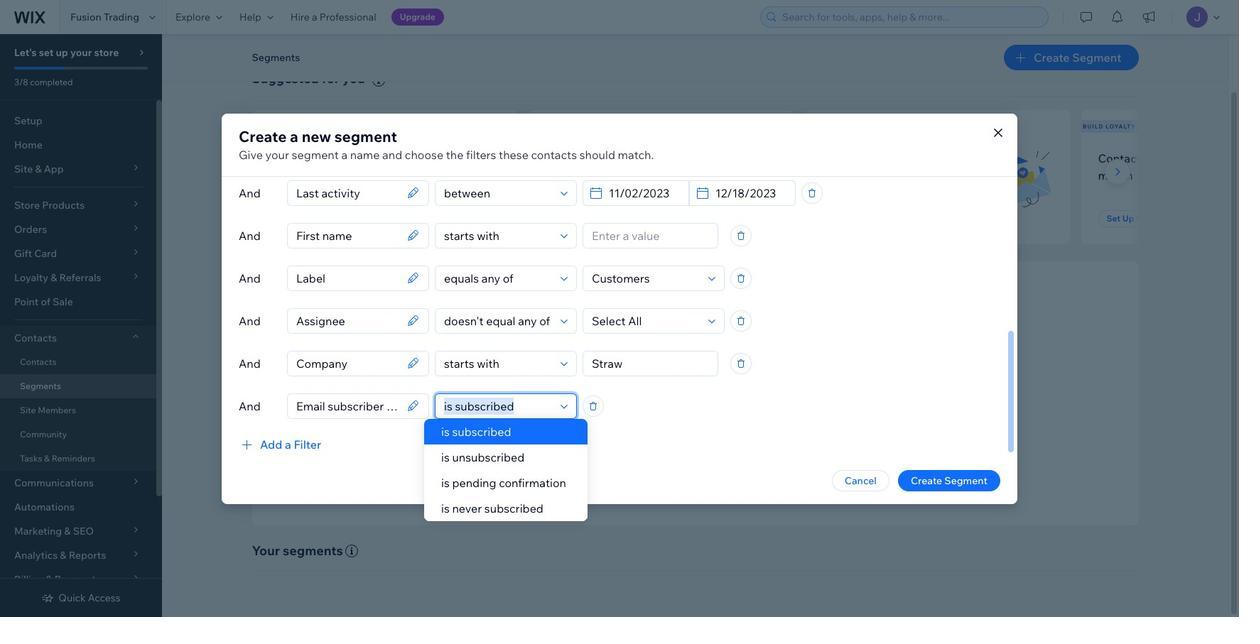Task type: describe. For each thing, give the bounding box(es) containing it.
on
[[862, 168, 876, 183]]

suggested
[[252, 70, 319, 87]]

help button
[[231, 0, 282, 34]]

community
[[20, 429, 67, 440]]

tasks & reminders
[[20, 453, 95, 464]]

automations
[[14, 501, 75, 514]]

that
[[715, 402, 734, 415]]

create segment button for cancel
[[898, 470, 1001, 491]]

your inside active email subscribers who clicked on your campaign
[[879, 168, 903, 183]]

0 vertical spatial create segment
[[1034, 50, 1122, 65]]

members
[[38, 405, 76, 416]]

list
[[413, 168, 429, 183]]

filter
[[294, 437, 321, 452]]

setup link
[[0, 109, 156, 133]]

select options field for 4th choose a condition field from the top of the page
[[588, 309, 704, 333]]

1 choose a condition field from the top
[[440, 181, 557, 205]]

send
[[554, 421, 579, 434]]

add a filter button
[[239, 436, 321, 453]]

segments
[[283, 543, 343, 559]]

loyalty
[[1106, 123, 1137, 130]]

contacts for contacts popup button
[[14, 332, 57, 345]]

contacts for "contacts" link
[[20, 357, 56, 367]]

set up segment for made
[[554, 213, 621, 224]]

store
[[94, 46, 119, 59]]

mailing
[[372, 168, 411, 183]]

segments button
[[245, 47, 307, 68]]

11/02/2023 field
[[605, 181, 684, 205]]

hire a professional
[[291, 11, 376, 23]]

your inside reach the right target audience create specific groups of contacts that update automatically send personalized email campaigns to drive sales and build trust get to know your high-value customers, potential leads and more
[[612, 441, 633, 453]]

quick access
[[59, 592, 121, 605]]

explore
[[176, 11, 210, 23]]

clicked
[[822, 168, 860, 183]]

name
[[350, 147, 380, 162]]

build
[[1083, 123, 1104, 130]]

set up segment button for subscribed
[[269, 210, 353, 227]]

tasks
[[20, 453, 42, 464]]

segments for segments 'button'
[[252, 51, 300, 64]]

community link
[[0, 423, 156, 447]]

suggested for you
[[252, 70, 365, 87]]

give
[[239, 147, 263, 162]]

leads
[[783, 441, 808, 453]]

is never subscribed
[[441, 502, 544, 516]]

active email subscribers who clicked on your campaign
[[822, 151, 978, 183]]

1 vertical spatial to
[[723, 421, 732, 434]]

home link
[[0, 133, 156, 157]]

3 set up segment from the left
[[1107, 213, 1174, 224]]

contacts inside contacts with a birthday th
[[1098, 151, 1147, 165]]

3 set up segment button from the left
[[1098, 210, 1182, 227]]

automations link
[[0, 495, 156, 520]]

set up segment button for made
[[546, 210, 629, 227]]

more
[[830, 441, 854, 453]]

Search for tools, apps, help & more... field
[[778, 7, 1044, 27]]

setup
[[14, 114, 42, 127]]

birthday
[[1184, 151, 1229, 165]]

create inside create a new segment give your segment a name and choose the filters these contacts should match.
[[239, 127, 287, 145]]

choose
[[405, 147, 444, 162]]

is for is pending confirmation
[[441, 476, 450, 490]]

automatically
[[771, 402, 834, 415]]

hire a professional link
[[282, 0, 385, 34]]

trust
[[831, 421, 853, 434]]

upgrade button
[[391, 9, 444, 26]]

segments link
[[0, 375, 156, 399]]

is subscribed option
[[424, 419, 588, 445]]

4 choose a condition field from the top
[[440, 309, 557, 333]]

get
[[554, 441, 571, 453]]

5 choose a condition field from the top
[[440, 351, 557, 376]]

enter a value field for 1st choose a condition field from the bottom
[[588, 351, 714, 376]]

and for 4th choose a condition field from the top of the page
[[239, 314, 261, 328]]

drive
[[735, 421, 758, 434]]

&
[[44, 453, 50, 464]]

fusion
[[70, 11, 102, 23]]

campaign
[[905, 168, 958, 183]]

home
[[14, 139, 42, 151]]

select options field for third choose a condition field from the bottom
[[588, 266, 704, 290]]

reminders
[[52, 453, 95, 464]]

0 horizontal spatial create segment
[[911, 474, 988, 487]]

pending
[[452, 476, 497, 490]]

your
[[252, 543, 280, 559]]

fusion trading
[[70, 11, 139, 23]]

potential customers who haven't made a purchase yet
[[546, 151, 698, 183]]

these
[[499, 147, 529, 162]]

your inside new contacts who recently subscribed to your mailing list
[[345, 168, 369, 183]]

2 vertical spatial to
[[574, 441, 583, 453]]

the inside create a new segment give your segment a name and choose the filters these contacts should match.
[[446, 147, 464, 162]]

th
[[1232, 151, 1240, 165]]

a right hire at the top of the page
[[312, 11, 317, 23]]

right
[[664, 381, 692, 397]]

upgrade
[[400, 11, 436, 22]]

2 horizontal spatial and
[[810, 441, 827, 453]]

sidebar element
[[0, 34, 162, 618]]

3 set from the left
[[1107, 213, 1121, 224]]

purchase
[[629, 168, 678, 183]]

haven't
[[546, 168, 584, 183]]

new for new subscribers
[[254, 123, 270, 130]]

3 up from the left
[[1123, 213, 1135, 224]]

match.
[[618, 147, 654, 162]]

completed
[[30, 77, 73, 87]]

who for your
[[345, 151, 367, 165]]

and for 2nd choose a condition field from the top
[[239, 229, 261, 243]]

campaigns
[[670, 421, 721, 434]]

0 vertical spatial subscribers
[[271, 123, 320, 130]]

quick
[[59, 592, 86, 605]]

point of sale link
[[0, 290, 156, 314]]

enter a value field for 2nd choose a condition field from the top
[[588, 224, 714, 248]]

sales
[[760, 421, 784, 434]]

set
[[39, 46, 54, 59]]



Task type: locate. For each thing, give the bounding box(es) containing it.
1 horizontal spatial and
[[786, 421, 803, 434]]

2 horizontal spatial who
[[955, 151, 978, 165]]

reach
[[601, 381, 638, 397]]

set up segment for subscribed
[[278, 213, 344, 224]]

2 vertical spatial subscribed
[[485, 502, 544, 516]]

subscribed down new
[[269, 168, 329, 183]]

1 is from the top
[[441, 425, 450, 439]]

and for 1st choose a condition field
[[239, 186, 261, 200]]

segments up site members
[[20, 381, 61, 392]]

contacts up haven't
[[531, 147, 577, 162]]

contacts up campaigns
[[672, 402, 713, 415]]

set up segment down contacts with a birthday th
[[1107, 213, 1174, 224]]

who inside potential customers who haven't made a purchase yet
[[655, 151, 677, 165]]

1 set up segment button from the left
[[269, 210, 353, 227]]

subscribed inside new contacts who recently subscribed to your mailing list
[[269, 168, 329, 183]]

your
[[70, 46, 92, 59], [266, 147, 289, 162], [345, 168, 369, 183], [879, 168, 903, 183], [612, 441, 633, 453]]

who inside new contacts who recently subscribed to your mailing list
[[345, 151, 367, 165]]

site members
[[20, 405, 76, 416]]

set for new contacts who recently subscribed to your mailing list
[[278, 213, 292, 224]]

target
[[695, 381, 732, 397]]

1 vertical spatial create segment
[[911, 474, 988, 487]]

a
[[312, 11, 317, 23], [290, 127, 298, 145], [341, 147, 348, 162], [1175, 151, 1182, 165], [620, 168, 626, 183], [285, 437, 291, 452]]

a right add
[[285, 437, 291, 452]]

subscribed
[[269, 168, 329, 183], [452, 425, 511, 439], [485, 502, 544, 516]]

subscribed up is unsubscribed
[[452, 425, 511, 439]]

1 horizontal spatial create segment button
[[1004, 45, 1139, 70]]

build loyalty
[[1083, 123, 1137, 130]]

enter a value field up right
[[588, 351, 714, 376]]

segments inside 'button'
[[252, 51, 300, 64]]

0 horizontal spatial contacts
[[296, 151, 342, 165]]

0 vertical spatial new
[[254, 123, 270, 130]]

who
[[345, 151, 367, 165], [655, 151, 677, 165], [955, 151, 978, 165]]

3 who from the left
[[955, 151, 978, 165]]

email up 'high-'
[[642, 421, 667, 434]]

1 vertical spatial create segment button
[[898, 470, 1001, 491]]

contacts inside popup button
[[14, 332, 57, 345]]

1 vertical spatial and
[[786, 421, 803, 434]]

1 horizontal spatial to
[[574, 441, 583, 453]]

contacts button
[[0, 326, 156, 350]]

Select options field
[[588, 266, 704, 290], [588, 309, 704, 333]]

1 horizontal spatial of
[[661, 402, 670, 415]]

unsubscribed
[[452, 451, 525, 465]]

the up groups at the bottom right of page
[[641, 381, 661, 397]]

subscribers up campaign
[[890, 151, 953, 165]]

1 vertical spatial enter a value field
[[588, 351, 714, 376]]

site
[[20, 405, 36, 416]]

a inside potential customers who haven't made a purchase yet
[[620, 168, 626, 183]]

contacts down loyalty
[[1098, 151, 1147, 165]]

2 set up segment from the left
[[554, 213, 621, 224]]

0 vertical spatial the
[[446, 147, 464, 162]]

filters
[[466, 147, 496, 162]]

3 choose a condition field from the top
[[440, 266, 557, 290]]

set up segment button down contacts with a birthday th
[[1098, 210, 1182, 227]]

yet
[[681, 168, 698, 183]]

1 horizontal spatial set up segment button
[[546, 210, 629, 227]]

who up campaign
[[955, 151, 978, 165]]

is left never
[[441, 502, 450, 516]]

up
[[56, 46, 68, 59]]

2 up from the left
[[570, 213, 582, 224]]

3/8
[[14, 77, 28, 87]]

segments for "segments" link
[[20, 381, 61, 392]]

site members link
[[0, 399, 156, 423]]

4 is from the top
[[441, 502, 450, 516]]

0 vertical spatial create segment button
[[1004, 45, 1139, 70]]

contacts inside reach the right target audience create specific groups of contacts that update automatically send personalized email campaigns to drive sales and build trust get to know your high-value customers, potential leads and more
[[672, 402, 713, 415]]

Select an option field
[[440, 394, 557, 418]]

2 vertical spatial contacts
[[20, 357, 56, 367]]

0 vertical spatial select options field
[[588, 266, 704, 290]]

should
[[580, 147, 615, 162]]

the
[[446, 147, 464, 162], [641, 381, 661, 397]]

set up segment
[[278, 213, 344, 224], [554, 213, 621, 224], [1107, 213, 1174, 224]]

contacts inside create a new segment give your segment a name and choose the filters these contacts should match.
[[531, 147, 577, 162]]

is down is subscribed
[[441, 451, 450, 465]]

1 who from the left
[[345, 151, 367, 165]]

is
[[441, 425, 450, 439], [441, 451, 450, 465], [441, 476, 450, 490], [441, 502, 450, 516]]

2 choose a condition field from the top
[[440, 224, 557, 248]]

new contacts who recently subscribed to your mailing list
[[269, 151, 429, 183]]

email inside reach the right target audience create specific groups of contacts that update automatically send personalized email campaigns to drive sales and build trust get to know your high-value customers, potential leads and more
[[642, 421, 667, 434]]

access
[[88, 592, 121, 605]]

1 and from the top
[[239, 186, 261, 200]]

contacts down new
[[296, 151, 342, 165]]

0 vertical spatial subscribed
[[269, 168, 329, 183]]

contacts down point of sale
[[14, 332, 57, 345]]

create segment button for segments
[[1004, 45, 1139, 70]]

1 select options field from the top
[[588, 266, 704, 290]]

subscribed inside option
[[452, 425, 511, 439]]

0 vertical spatial of
[[41, 296, 50, 308]]

create segment
[[1034, 50, 1122, 65], [911, 474, 988, 487]]

0 horizontal spatial subscribers
[[271, 123, 320, 130]]

2 horizontal spatial set up segment button
[[1098, 210, 1182, 227]]

new
[[302, 127, 331, 145]]

None field
[[292, 181, 403, 205], [292, 224, 403, 248], [292, 266, 403, 290], [292, 309, 403, 333], [292, 351, 403, 376], [292, 394, 403, 418], [292, 181, 403, 205], [292, 224, 403, 248], [292, 266, 403, 290], [292, 309, 403, 333], [292, 351, 403, 376], [292, 394, 403, 418]]

your inside create a new segment give your segment a name and choose the filters these contacts should match.
[[266, 147, 289, 162]]

segment
[[335, 127, 397, 145], [292, 147, 339, 162]]

is for is subscribed
[[441, 425, 450, 439]]

1 horizontal spatial set
[[554, 213, 568, 224]]

email
[[859, 151, 888, 165], [642, 421, 667, 434]]

1 horizontal spatial email
[[859, 151, 888, 165]]

specific
[[588, 402, 624, 415]]

sale
[[53, 296, 73, 308]]

new inside new contacts who recently subscribed to your mailing list
[[269, 151, 293, 165]]

12/18/2023 field
[[711, 181, 791, 205]]

2 horizontal spatial set up segment
[[1107, 213, 1174, 224]]

your right the on
[[879, 168, 903, 183]]

and for 1st choose a condition field from the bottom
[[239, 356, 261, 371]]

is up is unsubscribed
[[441, 425, 450, 439]]

your segments
[[252, 543, 343, 559]]

create segment button
[[1004, 45, 1139, 70], [898, 470, 1001, 491]]

subscribers inside active email subscribers who clicked on your campaign
[[890, 151, 953, 165]]

set
[[278, 213, 292, 224], [554, 213, 568, 224], [1107, 213, 1121, 224]]

set up segment button
[[269, 210, 353, 227], [546, 210, 629, 227], [1098, 210, 1182, 227]]

customers
[[596, 151, 652, 165]]

to right get
[[574, 441, 583, 453]]

3 and from the top
[[239, 271, 261, 285]]

is left "pending" on the left of page
[[441, 476, 450, 490]]

new up 'give'
[[254, 123, 270, 130]]

customers,
[[686, 441, 737, 453]]

segments up suggested
[[252, 51, 300, 64]]

2 who from the left
[[655, 151, 677, 165]]

2 set from the left
[[554, 213, 568, 224]]

0 vertical spatial contacts
[[1098, 151, 1147, 165]]

subscribers down suggested
[[271, 123, 320, 130]]

who left recently
[[345, 151, 367, 165]]

1 horizontal spatial who
[[655, 151, 677, 165]]

your down personalized
[[612, 441, 633, 453]]

2 horizontal spatial to
[[723, 421, 732, 434]]

active
[[822, 151, 856, 165]]

2 and from the top
[[239, 229, 261, 243]]

set up segment button down made
[[546, 210, 629, 227]]

0 vertical spatial and
[[382, 147, 402, 162]]

a inside contacts with a birthday th
[[1175, 151, 1182, 165]]

is unsubscribed
[[441, 451, 525, 465]]

and inside create a new segment give your segment a name and choose the filters these contacts should match.
[[382, 147, 402, 162]]

list
[[249, 110, 1240, 245]]

0 vertical spatial segments
[[252, 51, 300, 64]]

contacts with a birthday th
[[1098, 151, 1240, 183]]

and for third choose a condition field from the bottom
[[239, 271, 261, 285]]

1 horizontal spatial up
[[570, 213, 582, 224]]

2 enter a value field from the top
[[588, 351, 714, 376]]

0 horizontal spatial the
[[446, 147, 464, 162]]

1 horizontal spatial contacts
[[531, 147, 577, 162]]

0 horizontal spatial segments
[[20, 381, 61, 392]]

point
[[14, 296, 39, 308]]

and down build at right bottom
[[810, 441, 827, 453]]

contacts down contacts popup button
[[20, 357, 56, 367]]

a inside button
[[285, 437, 291, 452]]

1 vertical spatial select options field
[[588, 309, 704, 333]]

personalized
[[581, 421, 640, 434]]

1 horizontal spatial subscribers
[[890, 151, 953, 165]]

list box containing is subscribed
[[424, 419, 588, 522]]

a left name
[[341, 147, 348, 162]]

3 is from the top
[[441, 476, 450, 490]]

to inside new contacts who recently subscribed to your mailing list
[[331, 168, 342, 183]]

your right 'up'
[[70, 46, 92, 59]]

build
[[805, 421, 829, 434]]

segment down new
[[292, 147, 339, 162]]

and up leads at the right
[[786, 421, 803, 434]]

your right 'give'
[[266, 147, 289, 162]]

and up mailing
[[382, 147, 402, 162]]

cancel button
[[832, 470, 890, 491]]

new right 'give'
[[269, 151, 293, 165]]

list box
[[424, 419, 588, 522]]

reach the right target audience create specific groups of contacts that update automatically send personalized email campaigns to drive sales and build trust get to know your high-value customers, potential leads and more
[[554, 381, 854, 453]]

Enter a value field
[[588, 224, 714, 248], [588, 351, 714, 376]]

0 horizontal spatial up
[[293, 213, 305, 224]]

0 horizontal spatial set up segment
[[278, 213, 344, 224]]

point of sale
[[14, 296, 73, 308]]

0 horizontal spatial who
[[345, 151, 367, 165]]

of inside reach the right target audience create specific groups of contacts that update automatically send personalized email campaigns to drive sales and build trust get to know your high-value customers, potential leads and more
[[661, 402, 670, 415]]

segment
[[1073, 50, 1122, 65], [307, 213, 344, 224], [584, 213, 621, 224], [1137, 213, 1174, 224], [945, 474, 988, 487]]

create a new segment give your segment a name and choose the filters these contacts should match.
[[239, 127, 654, 162]]

who inside active email subscribers who clicked on your campaign
[[955, 151, 978, 165]]

0 horizontal spatial to
[[331, 168, 342, 183]]

up for subscribed
[[293, 213, 305, 224]]

up for made
[[570, 213, 582, 224]]

2 is from the top
[[441, 451, 450, 465]]

to left "drive"
[[723, 421, 732, 434]]

2 horizontal spatial contacts
[[672, 402, 713, 415]]

1 set up segment from the left
[[278, 213, 344, 224]]

is for is never subscribed
[[441, 502, 450, 516]]

2 vertical spatial and
[[810, 441, 827, 453]]

segments
[[252, 51, 300, 64], [20, 381, 61, 392]]

a down "customers"
[[620, 168, 626, 183]]

email inside active email subscribers who clicked on your campaign
[[859, 151, 888, 165]]

1 up from the left
[[293, 213, 305, 224]]

value
[[659, 441, 683, 453]]

tasks & reminders link
[[0, 447, 156, 471]]

0 horizontal spatial set up segment button
[[269, 210, 353, 227]]

1 enter a value field from the top
[[588, 224, 714, 248]]

hire
[[291, 11, 310, 23]]

update
[[736, 402, 769, 415]]

1 vertical spatial the
[[641, 381, 661, 397]]

potential
[[546, 151, 593, 165]]

who up 'purchase'
[[655, 151, 677, 165]]

create inside reach the right target audience create specific groups of contacts that update automatically send personalized email campaigns to drive sales and build trust get to know your high-value customers, potential leads and more
[[554, 402, 585, 415]]

segment up name
[[335, 127, 397, 145]]

0 horizontal spatial create segment button
[[898, 470, 1001, 491]]

2 horizontal spatial set
[[1107, 213, 1121, 224]]

2 horizontal spatial up
[[1123, 213, 1135, 224]]

let's
[[14, 46, 37, 59]]

know
[[585, 441, 610, 453]]

add a filter
[[260, 437, 321, 452]]

a left new
[[290, 127, 298, 145]]

set for potential customers who haven't made a purchase yet
[[554, 213, 568, 224]]

new subscribers
[[254, 123, 320, 130]]

is pending confirmation
[[441, 476, 566, 490]]

recently
[[370, 151, 414, 165]]

1 vertical spatial new
[[269, 151, 293, 165]]

0 horizontal spatial set
[[278, 213, 292, 224]]

1 vertical spatial segment
[[292, 147, 339, 162]]

quick access button
[[41, 592, 121, 605]]

trading
[[104, 11, 139, 23]]

4 and from the top
[[239, 314, 261, 328]]

never
[[452, 502, 482, 516]]

1 horizontal spatial segments
[[252, 51, 300, 64]]

0 vertical spatial email
[[859, 151, 888, 165]]

1 vertical spatial of
[[661, 402, 670, 415]]

6 and from the top
[[239, 399, 261, 413]]

subscribers
[[271, 123, 320, 130], [890, 151, 953, 165]]

to
[[331, 168, 342, 183], [723, 421, 732, 434], [574, 441, 583, 453]]

is for is unsubscribed
[[441, 451, 450, 465]]

1 set from the left
[[278, 213, 292, 224]]

1 horizontal spatial set up segment
[[554, 213, 621, 224]]

segments inside sidebar element
[[20, 381, 61, 392]]

5 and from the top
[[239, 356, 261, 371]]

the inside reach the right target audience create specific groups of contacts that update automatically send personalized email campaigns to drive sales and build trust get to know your high-value customers, potential leads and more
[[641, 381, 661, 397]]

of inside 'point of sale' link
[[41, 296, 50, 308]]

0 vertical spatial to
[[331, 168, 342, 183]]

add
[[260, 437, 282, 452]]

2 set up segment button from the left
[[546, 210, 629, 227]]

and for select an option field
[[239, 399, 261, 413]]

1 vertical spatial segments
[[20, 381, 61, 392]]

1 horizontal spatial the
[[641, 381, 661, 397]]

0 horizontal spatial and
[[382, 147, 402, 162]]

potential
[[739, 441, 781, 453]]

1 vertical spatial subscribers
[[890, 151, 953, 165]]

you
[[343, 70, 365, 87]]

a right with
[[1175, 151, 1182, 165]]

0 horizontal spatial of
[[41, 296, 50, 308]]

email up the on
[[859, 151, 888, 165]]

of
[[41, 296, 50, 308], [661, 402, 670, 415]]

1 horizontal spatial create segment
[[1034, 50, 1122, 65]]

groups
[[626, 402, 659, 415]]

to left mailing
[[331, 168, 342, 183]]

3/8 completed
[[14, 77, 73, 87]]

your down name
[[345, 168, 369, 183]]

1 vertical spatial contacts
[[14, 332, 57, 345]]

cancel
[[845, 474, 877, 487]]

high-
[[635, 441, 659, 453]]

1 vertical spatial email
[[642, 421, 667, 434]]

subscribed down is pending confirmation
[[485, 502, 544, 516]]

is inside option
[[441, 425, 450, 439]]

0 vertical spatial enter a value field
[[588, 224, 714, 248]]

of left sale
[[41, 296, 50, 308]]

of down right
[[661, 402, 670, 415]]

Choose a condition field
[[440, 181, 557, 205], [440, 224, 557, 248], [440, 266, 557, 290], [440, 309, 557, 333], [440, 351, 557, 376]]

set up segment down new contacts who recently subscribed to your mailing list
[[278, 213, 344, 224]]

set up segment button down new contacts who recently subscribed to your mailing list
[[269, 210, 353, 227]]

set up segment down made
[[554, 213, 621, 224]]

new for new contacts who recently subscribed to your mailing list
[[269, 151, 293, 165]]

confirmation
[[499, 476, 566, 490]]

who for purchase
[[655, 151, 677, 165]]

enter a value field down "11/02/2023" field
[[588, 224, 714, 248]]

the left filters
[[446, 147, 464, 162]]

contacts
[[531, 147, 577, 162], [296, 151, 342, 165], [672, 402, 713, 415]]

1 vertical spatial subscribed
[[452, 425, 511, 439]]

list containing new contacts who recently subscribed to your mailing list
[[249, 110, 1240, 245]]

2 select options field from the top
[[588, 309, 704, 333]]

your inside sidebar element
[[70, 46, 92, 59]]

is subscribed
[[441, 425, 511, 439]]

0 vertical spatial segment
[[335, 127, 397, 145]]

contacts inside new contacts who recently subscribed to your mailing list
[[296, 151, 342, 165]]

0 horizontal spatial email
[[642, 421, 667, 434]]



Task type: vqa. For each thing, say whether or not it's contained in the screenshot.
and to the bottom
yes



